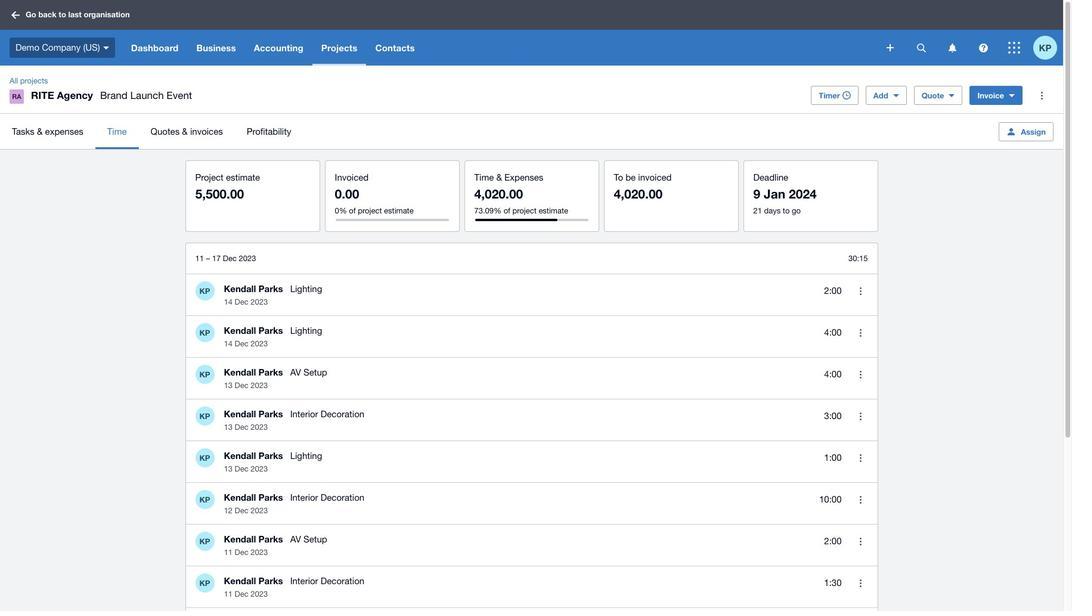 Task type: locate. For each thing, give the bounding box(es) containing it.
0 vertical spatial 14
[[224, 298, 233, 306]]

1 av setup from the top
[[290, 367, 327, 377]]

1 vertical spatial svg image
[[887, 44, 894, 51]]

svg image up add popup button
[[887, 44, 894, 51]]

deadline
[[753, 172, 788, 182]]

svg image left go
[[11, 11, 20, 19]]

av setup for 4:00
[[290, 367, 327, 377]]

of right "73.09%"
[[504, 206, 510, 215]]

1 vertical spatial 4:00
[[824, 369, 842, 379]]

12 dec 2023
[[224, 506, 268, 515]]

1 vertical spatial av setup
[[290, 534, 327, 544]]

0 horizontal spatial time
[[107, 126, 127, 136]]

time up "73.09%"
[[474, 172, 494, 182]]

1 setup from the top
[[303, 367, 327, 377]]

dec for 1st more options icon from the bottom
[[235, 548, 248, 557]]

0 vertical spatial 11
[[195, 254, 204, 263]]

estimate inside invoiced 0.00 0% of project estimate
[[384, 206, 414, 215]]

1 vertical spatial setup
[[303, 534, 327, 544]]

4,020.00 up "73.09%"
[[474, 187, 523, 202]]

2023
[[239, 254, 256, 263], [251, 298, 268, 306], [251, 339, 268, 348], [251, 381, 268, 390], [251, 423, 268, 432], [251, 464, 268, 473], [251, 506, 268, 515], [251, 548, 268, 557], [251, 590, 268, 599]]

kp inside popup button
[[1039, 42, 1051, 53]]

11 dec 2023 for av setup
[[224, 548, 268, 557]]

1 11 dec 2023 from the top
[[224, 548, 268, 557]]

11 for interior decoration
[[224, 590, 233, 599]]

invoice
[[977, 91, 1004, 100]]

organisation
[[84, 10, 130, 19]]

0 horizontal spatial of
[[349, 206, 356, 215]]

assign button
[[999, 122, 1054, 141]]

svg image up quote "popup button"
[[948, 43, 956, 52]]

assign
[[1021, 127, 1046, 136]]

of right 0% at the left of the page
[[349, 206, 356, 215]]

1 vertical spatial 14 dec 2023
[[224, 339, 268, 348]]

lighting for 4:00
[[290, 326, 322, 336]]

svg image
[[11, 11, 20, 19], [887, 44, 894, 51]]

0 horizontal spatial estimate
[[226, 172, 260, 182]]

time down brand
[[107, 126, 127, 136]]

1 horizontal spatial of
[[504, 206, 510, 215]]

2 horizontal spatial &
[[496, 172, 502, 182]]

1 horizontal spatial &
[[182, 126, 188, 136]]

svg image
[[1008, 42, 1020, 54], [917, 43, 926, 52], [948, 43, 956, 52], [979, 43, 988, 52], [103, 46, 109, 49]]

& for quotes & invoices
[[182, 126, 188, 136]]

8 kendall from the top
[[224, 575, 256, 586]]

av for 4:00
[[290, 367, 301, 377]]

1 vertical spatial 14
[[224, 339, 233, 348]]

dec for 3rd more options icon from the top of the page
[[235, 423, 248, 432]]

quote
[[922, 91, 944, 100]]

13 dec 2023
[[224, 381, 268, 390], [224, 423, 268, 432], [224, 464, 268, 473]]

lighting
[[290, 284, 322, 294], [290, 326, 322, 336], [290, 451, 322, 461]]

0 vertical spatial 13 dec 2023
[[224, 381, 268, 390]]

& left the expenses
[[496, 172, 502, 182]]

projects
[[20, 76, 48, 85]]

agency
[[57, 89, 93, 101]]

2:00 for lighting
[[824, 285, 842, 295]]

2 vertical spatial decoration
[[321, 576, 364, 586]]

time for time
[[107, 126, 127, 136]]

4 kendall from the top
[[224, 408, 256, 419]]

kendall parks
[[224, 283, 283, 294], [224, 325, 283, 336], [224, 367, 283, 377], [224, 408, 283, 419], [224, 450, 283, 461], [224, 492, 283, 503], [224, 534, 283, 544], [224, 575, 283, 586]]

go
[[26, 10, 36, 19]]

svg image right (us)
[[103, 46, 109, 49]]

kp
[[1039, 42, 1051, 53], [199, 286, 210, 296], [199, 328, 210, 337], [199, 370, 210, 379], [199, 411, 210, 421], [199, 453, 210, 463], [199, 495, 210, 504], [199, 537, 210, 546], [199, 578, 210, 588]]

setup for 2:00
[[303, 534, 327, 544]]

3:00
[[824, 411, 842, 421]]

company
[[42, 42, 81, 52]]

4:00 for av setup
[[824, 369, 842, 379]]

1 vertical spatial more options image
[[849, 321, 873, 345]]

0 vertical spatial 4:00
[[824, 327, 842, 337]]

0 vertical spatial setup
[[303, 367, 327, 377]]

2 vertical spatial interior
[[290, 576, 318, 586]]

1:00
[[824, 452, 842, 462]]

to inside deadline 9 jan 2024 21 days to go
[[783, 206, 790, 215]]

5 kendall from the top
[[224, 450, 256, 461]]

more options image for 1:30
[[849, 571, 873, 595]]

of inside time & expenses 4,020.00 73.09% of project estimate
[[504, 206, 510, 215]]

kendall
[[224, 283, 256, 294], [224, 325, 256, 336], [224, 367, 256, 377], [224, 408, 256, 419], [224, 450, 256, 461], [224, 492, 256, 503], [224, 534, 256, 544], [224, 575, 256, 586]]

1 14 from the top
[[224, 298, 233, 306]]

11
[[195, 254, 204, 263], [224, 548, 233, 557], [224, 590, 233, 599]]

0 horizontal spatial 4,020.00
[[474, 187, 523, 202]]

1 vertical spatial time
[[474, 172, 494, 182]]

1 2:00 from the top
[[824, 285, 842, 295]]

demo company (us) button
[[0, 30, 122, 66]]

0.00
[[335, 187, 359, 202]]

quotes & invoices link
[[139, 114, 235, 149]]

business button
[[187, 30, 245, 66]]

1 parks from the top
[[258, 283, 283, 294]]

4,020.00 down "be"
[[614, 187, 663, 202]]

1 14 dec 2023 from the top
[[224, 298, 268, 306]]

2 14 dec 2023 from the top
[[224, 339, 268, 348]]

demo
[[16, 42, 39, 52]]

0 horizontal spatial svg image
[[11, 11, 20, 19]]

1 horizontal spatial time
[[474, 172, 494, 182]]

1 vertical spatial 2:00
[[824, 536, 842, 546]]

all
[[10, 76, 18, 85]]

14 for 4:00
[[224, 339, 233, 348]]

2 14 from the top
[[224, 339, 233, 348]]

11 dec 2023
[[224, 548, 268, 557], [224, 590, 268, 599]]

1 of from the left
[[349, 206, 356, 215]]

parks
[[258, 283, 283, 294], [258, 325, 283, 336], [258, 367, 283, 377], [258, 408, 283, 419], [258, 450, 283, 461], [258, 492, 283, 503], [258, 534, 283, 544], [258, 575, 283, 586]]

2 vertical spatial 11
[[224, 590, 233, 599]]

project inside invoiced 0.00 0% of project estimate
[[358, 206, 382, 215]]

2 of from the left
[[504, 206, 510, 215]]

estimate down the expenses
[[539, 206, 568, 215]]

2 vertical spatial 13
[[224, 464, 233, 473]]

2 11 dec 2023 from the top
[[224, 590, 268, 599]]

12
[[224, 506, 233, 515]]

14 dec 2023
[[224, 298, 268, 306], [224, 339, 268, 348]]

to be invoiced 4,020.00
[[614, 172, 672, 202]]

1 horizontal spatial estimate
[[384, 206, 414, 215]]

svg image left kp popup button
[[1008, 42, 1020, 54]]

7 kendall parks from the top
[[224, 534, 283, 544]]

0 vertical spatial interior
[[290, 409, 318, 419]]

0 vertical spatial decoration
[[321, 409, 364, 419]]

11 for av setup
[[224, 548, 233, 557]]

2 13 from the top
[[224, 423, 233, 432]]

4 parks from the top
[[258, 408, 283, 419]]

13
[[224, 381, 233, 390], [224, 423, 233, 432], [224, 464, 233, 473]]

& for time & expenses 4,020.00 73.09% of project estimate
[[496, 172, 502, 182]]

2 4,020.00 from the left
[[614, 187, 663, 202]]

interior decoration for 10:00
[[290, 492, 364, 503]]

4,020.00 inside to be invoiced 4,020.00
[[614, 187, 663, 202]]

3 kendall parks from the top
[[224, 367, 283, 377]]

3 13 from the top
[[224, 464, 233, 473]]

4:00
[[824, 327, 842, 337], [824, 369, 842, 379]]

1 kendall from the top
[[224, 283, 256, 294]]

2 vertical spatial 13 dec 2023
[[224, 464, 268, 473]]

0 vertical spatial 2:00
[[824, 285, 842, 295]]

14 dec 2023 for 4:00
[[224, 339, 268, 348]]

3 kendall from the top
[[224, 367, 256, 377]]

svg image inside demo company (us) popup button
[[103, 46, 109, 49]]

1 av from the top
[[290, 367, 301, 377]]

1 horizontal spatial to
[[783, 206, 790, 215]]

(us)
[[83, 42, 100, 52]]

1 project from the left
[[358, 206, 382, 215]]

quotes & invoices
[[151, 126, 223, 136]]

business
[[196, 42, 236, 53]]

0 vertical spatial av
[[290, 367, 301, 377]]

contacts button
[[366, 30, 424, 66]]

2 lighting from the top
[[290, 326, 322, 336]]

brand launch event
[[100, 89, 192, 101]]

banner containing kp
[[0, 0, 1063, 66]]

dec
[[223, 254, 237, 263], [235, 298, 248, 306], [235, 339, 248, 348], [235, 381, 248, 390], [235, 423, 248, 432], [235, 464, 248, 473], [235, 506, 248, 515], [235, 548, 248, 557], [235, 590, 248, 599]]

3 interior decoration from the top
[[290, 576, 364, 586]]

of
[[349, 206, 356, 215], [504, 206, 510, 215]]

2 setup from the top
[[303, 534, 327, 544]]

1 vertical spatial to
[[783, 206, 790, 215]]

go back to last organisation
[[26, 10, 130, 19]]

2 4:00 from the top
[[824, 369, 842, 379]]

8 parks from the top
[[258, 575, 283, 586]]

more options image
[[849, 279, 873, 303], [849, 363, 873, 386], [849, 404, 873, 428], [849, 446, 873, 470], [849, 488, 873, 512], [849, 529, 873, 553]]

1 vertical spatial decoration
[[321, 492, 364, 503]]

7 parks from the top
[[258, 534, 283, 544]]

2 2:00 from the top
[[824, 536, 842, 546]]

13 for av
[[224, 381, 233, 390]]

decoration
[[321, 409, 364, 419], [321, 492, 364, 503], [321, 576, 364, 586]]

2 vertical spatial lighting
[[290, 451, 322, 461]]

0 vertical spatial svg image
[[11, 11, 20, 19]]

0 vertical spatial 13
[[224, 381, 233, 390]]

14
[[224, 298, 233, 306], [224, 339, 233, 348]]

& right quotes
[[182, 126, 188, 136]]

1 vertical spatial 11 dec 2023
[[224, 590, 268, 599]]

30:15
[[848, 254, 868, 263]]

estimate up 5,500.00
[[226, 172, 260, 182]]

2 kendall from the top
[[224, 325, 256, 336]]

1 4,020.00 from the left
[[474, 187, 523, 202]]

interior
[[290, 409, 318, 419], [290, 492, 318, 503], [290, 576, 318, 586]]

4,020.00 for time & expenses 4,020.00 73.09% of project estimate
[[474, 187, 523, 202]]

2 vertical spatial interior decoration
[[290, 576, 364, 586]]

to left the last
[[59, 10, 66, 19]]

1 13 dec 2023 from the top
[[224, 381, 268, 390]]

svg image up invoice
[[979, 43, 988, 52]]

0 vertical spatial interior decoration
[[290, 409, 364, 419]]

estimate right 0% at the left of the page
[[384, 206, 414, 215]]

2 vertical spatial more options image
[[849, 571, 873, 595]]

1 interior decoration from the top
[[290, 409, 364, 419]]

4:00 for lighting
[[824, 327, 842, 337]]

banner
[[0, 0, 1063, 66]]

project down 0.00
[[358, 206, 382, 215]]

2:00
[[824, 285, 842, 295], [824, 536, 842, 546]]

3 interior from the top
[[290, 576, 318, 586]]

& right 'tasks'
[[37, 126, 43, 136]]

1 lighting from the top
[[290, 284, 322, 294]]

lighting for 1:00
[[290, 451, 322, 461]]

project down the expenses
[[512, 206, 536, 215]]

dec for 2nd more options icon from the top of the page
[[235, 381, 248, 390]]

1 vertical spatial 13
[[224, 423, 233, 432]]

1 interior from the top
[[290, 409, 318, 419]]

5 more options image from the top
[[849, 488, 873, 512]]

0 vertical spatial 14 dec 2023
[[224, 298, 268, 306]]

tasks & expenses link
[[0, 114, 95, 149]]

decoration for 1:30
[[321, 576, 364, 586]]

14 dec 2023 for 2:00
[[224, 298, 268, 306]]

more options image
[[1030, 83, 1054, 107], [849, 321, 873, 345], [849, 571, 873, 595]]

1 horizontal spatial project
[[512, 206, 536, 215]]

invoiced 0.00 0% of project estimate
[[335, 172, 414, 215]]

2 interior from the top
[[290, 492, 318, 503]]

0 vertical spatial to
[[59, 10, 66, 19]]

73.09%
[[474, 206, 501, 215]]

1 vertical spatial 13 dec 2023
[[224, 423, 268, 432]]

1 vertical spatial av
[[290, 534, 301, 544]]

av setup
[[290, 367, 327, 377], [290, 534, 327, 544]]

2 13 dec 2023 from the top
[[224, 423, 268, 432]]

0%
[[335, 206, 347, 215]]

0 vertical spatial time
[[107, 126, 127, 136]]

1 vertical spatial interior
[[290, 492, 318, 503]]

1 horizontal spatial 4,020.00
[[614, 187, 663, 202]]

0 vertical spatial av setup
[[290, 367, 327, 377]]

invoices
[[190, 126, 223, 136]]

back
[[38, 10, 57, 19]]

1 13 from the top
[[224, 381, 233, 390]]

&
[[37, 126, 43, 136], [182, 126, 188, 136], [496, 172, 502, 182]]

4,020.00 inside time & expenses 4,020.00 73.09% of project estimate
[[474, 187, 523, 202]]

5 parks from the top
[[258, 450, 283, 461]]

to
[[59, 10, 66, 19], [783, 206, 790, 215]]

project
[[358, 206, 382, 215], [512, 206, 536, 215]]

& inside time & expenses 4,020.00 73.09% of project estimate
[[496, 172, 502, 182]]

0 horizontal spatial &
[[37, 126, 43, 136]]

project estimate 5,500.00
[[195, 172, 260, 202]]

2 horizontal spatial estimate
[[539, 206, 568, 215]]

3 13 dec 2023 from the top
[[224, 464, 268, 473]]

interior decoration
[[290, 409, 364, 419], [290, 492, 364, 503], [290, 576, 364, 586]]

3 decoration from the top
[[321, 576, 364, 586]]

1 decoration from the top
[[321, 409, 364, 419]]

1 vertical spatial 11
[[224, 548, 233, 557]]

2 decoration from the top
[[321, 492, 364, 503]]

1 kendall parks from the top
[[224, 283, 283, 294]]

2:00 for av setup
[[824, 536, 842, 546]]

2 av from the top
[[290, 534, 301, 544]]

17
[[212, 254, 221, 263]]

2 project from the left
[[512, 206, 536, 215]]

be
[[626, 172, 636, 182]]

decoration for 3:00
[[321, 409, 364, 419]]

svg image inside go back to last organisation link
[[11, 11, 20, 19]]

0 horizontal spatial project
[[358, 206, 382, 215]]

3 lighting from the top
[[290, 451, 322, 461]]

0 vertical spatial lighting
[[290, 284, 322, 294]]

time inside time & expenses 4,020.00 73.09% of project estimate
[[474, 172, 494, 182]]

4,020.00 for to be invoiced 4,020.00
[[614, 187, 663, 202]]

to left go
[[783, 206, 790, 215]]

1 vertical spatial interior decoration
[[290, 492, 364, 503]]

av setup for 2:00
[[290, 534, 327, 544]]

1 4:00 from the top
[[824, 327, 842, 337]]

tasks & expenses
[[12, 126, 83, 136]]

1 vertical spatial lighting
[[290, 326, 322, 336]]

2 av setup from the top
[[290, 534, 327, 544]]

0 vertical spatial 11 dec 2023
[[224, 548, 268, 557]]

2 interior decoration from the top
[[290, 492, 364, 503]]

0 horizontal spatial to
[[59, 10, 66, 19]]

contacts
[[375, 42, 415, 53]]



Task type: vqa. For each thing, say whether or not it's contained in the screenshot.


Task type: describe. For each thing, give the bounding box(es) containing it.
& for tasks & expenses
[[37, 126, 43, 136]]

quotes
[[151, 126, 180, 136]]

interior decoration for 3:00
[[290, 409, 364, 419]]

time for time & expenses 4,020.00 73.09% of project estimate
[[474, 172, 494, 182]]

profitability
[[247, 126, 291, 136]]

timer button
[[811, 86, 858, 105]]

deadline 9 jan 2024 21 days to go
[[753, 172, 817, 215]]

to inside banner
[[59, 10, 66, 19]]

13 dec 2023 for interior
[[224, 423, 268, 432]]

projects
[[321, 42, 357, 53]]

time & expenses 4,020.00 73.09% of project estimate
[[474, 172, 568, 215]]

demo company (us)
[[16, 42, 100, 52]]

9
[[753, 187, 760, 202]]

interior for 1:30
[[290, 576, 318, 586]]

svg image up the quote
[[917, 43, 926, 52]]

14 for 2:00
[[224, 298, 233, 306]]

av for 2:00
[[290, 534, 301, 544]]

project inside time & expenses 4,020.00 73.09% of project estimate
[[512, 206, 536, 215]]

7 kendall from the top
[[224, 534, 256, 544]]

last
[[68, 10, 82, 19]]

accounting button
[[245, 30, 312, 66]]

invoiced
[[638, 172, 672, 182]]

11 – 17 dec 2023
[[195, 254, 256, 263]]

event
[[167, 89, 192, 101]]

profitability link
[[235, 114, 303, 149]]

2 kendall parks from the top
[[224, 325, 283, 336]]

expenses
[[45, 126, 83, 136]]

1:30
[[824, 577, 842, 588]]

3 more options image from the top
[[849, 404, 873, 428]]

3 parks from the top
[[258, 367, 283, 377]]

all projects
[[10, 76, 48, 85]]

all projects link
[[5, 75, 53, 87]]

interior for 3:00
[[290, 409, 318, 419]]

6 kendall from the top
[[224, 492, 256, 503]]

5 kendall parks from the top
[[224, 450, 283, 461]]

setup for 4:00
[[303, 367, 327, 377]]

brand
[[100, 89, 127, 101]]

lighting for 2:00
[[290, 284, 322, 294]]

dashboard
[[131, 42, 179, 53]]

8 kendall parks from the top
[[224, 575, 283, 586]]

11 dec 2023 for interior decoration
[[224, 590, 268, 599]]

2024
[[789, 187, 817, 202]]

add
[[873, 91, 888, 100]]

rite
[[31, 89, 54, 101]]

accounting
[[254, 42, 303, 53]]

days
[[764, 206, 781, 215]]

of inside invoiced 0.00 0% of project estimate
[[349, 206, 356, 215]]

tasks
[[12, 126, 34, 136]]

projects button
[[312, 30, 366, 66]]

21
[[753, 206, 762, 215]]

time link
[[95, 114, 139, 149]]

–
[[206, 254, 210, 263]]

decoration for 10:00
[[321, 492, 364, 503]]

4 more options image from the top
[[849, 446, 873, 470]]

rite agency
[[31, 89, 93, 101]]

launch
[[130, 89, 164, 101]]

6 parks from the top
[[258, 492, 283, 503]]

estimate inside project estimate 5,500.00
[[226, 172, 260, 182]]

2 parks from the top
[[258, 325, 283, 336]]

10:00
[[819, 494, 842, 504]]

kp button
[[1033, 30, 1063, 66]]

13 for interior
[[224, 423, 233, 432]]

6 more options image from the top
[[849, 529, 873, 553]]

more options image for 4:00
[[849, 321, 873, 345]]

quote button
[[914, 86, 963, 105]]

add button
[[866, 86, 907, 105]]

interior decoration for 1:30
[[290, 576, 364, 586]]

interior for 10:00
[[290, 492, 318, 503]]

expenses
[[504, 172, 543, 182]]

invoice button
[[970, 86, 1023, 105]]

13 dec 2023 for av
[[224, 381, 268, 390]]

invoiced
[[335, 172, 369, 182]]

dec for sixth more options icon from the bottom
[[235, 298, 248, 306]]

estimate inside time & expenses 4,020.00 73.09% of project estimate
[[539, 206, 568, 215]]

go
[[792, 206, 801, 215]]

5,500.00
[[195, 187, 244, 202]]

ra
[[12, 92, 21, 100]]

dec for 3rd more options icon from the bottom
[[235, 464, 248, 473]]

2 more options image from the top
[[849, 363, 873, 386]]

1 horizontal spatial svg image
[[887, 44, 894, 51]]

dec for fifth more options icon from the top of the page
[[235, 506, 248, 515]]

timer
[[819, 91, 840, 100]]

jan
[[764, 187, 785, 202]]

6 kendall parks from the top
[[224, 492, 283, 503]]

4 kendall parks from the top
[[224, 408, 283, 419]]

to
[[614, 172, 623, 182]]

0 vertical spatial more options image
[[1030, 83, 1054, 107]]

1 more options image from the top
[[849, 279, 873, 303]]

dashboard link
[[122, 30, 187, 66]]

go back to last organisation link
[[7, 4, 137, 25]]

project
[[195, 172, 223, 182]]



